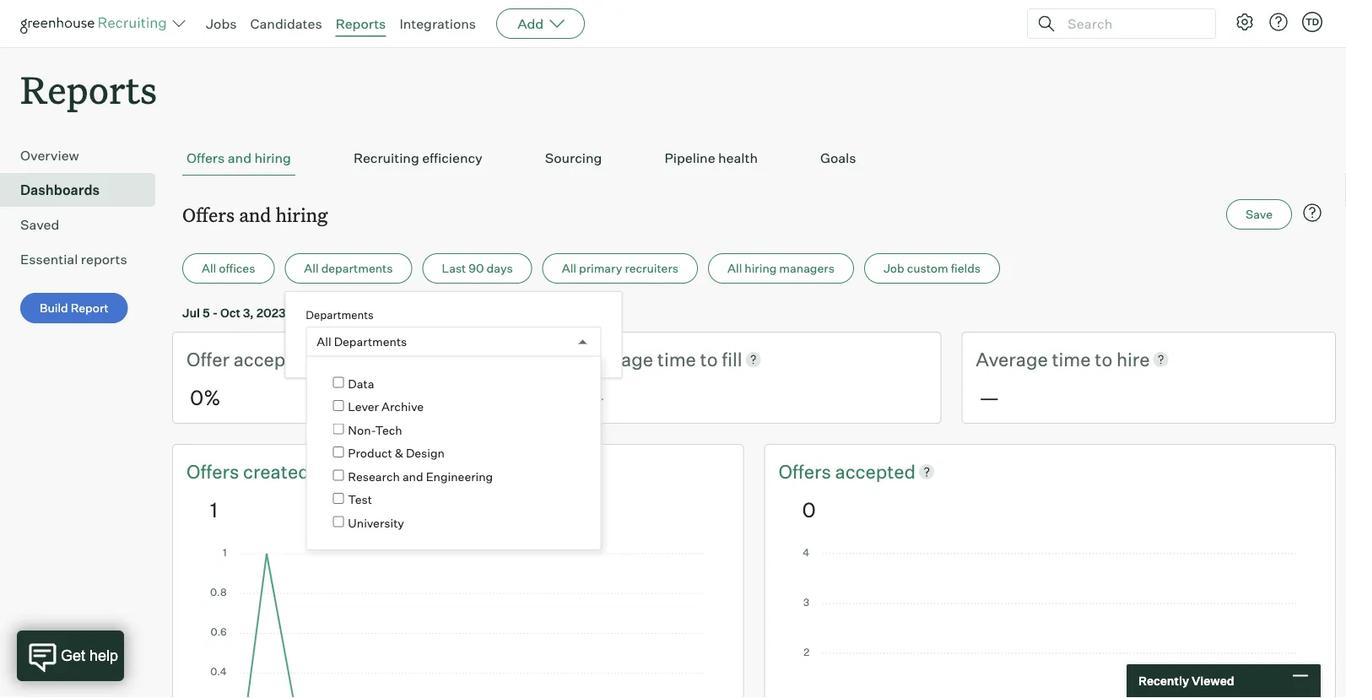 Task type: vqa. For each thing, say whether or not it's contained in the screenshot.
Save button
yes



Task type: describe. For each thing, give the bounding box(es) containing it.
candidates
[[250, 15, 322, 32]]

1 jul from the left
[[182, 305, 200, 320]]

offers link for 1
[[187, 458, 243, 484]]

research
[[348, 469, 400, 484]]

all primary recruiters button
[[542, 253, 698, 284]]

add button
[[496, 8, 585, 39]]

all departments button
[[285, 253, 412, 284]]

design
[[406, 446, 445, 460]]

integrations
[[400, 15, 476, 32]]

— for hire
[[979, 384, 1000, 410]]

6
[[385, 305, 392, 320]]

recruiters
[[625, 261, 679, 276]]

Research and Engineering checkbox
[[333, 470, 344, 481]]

all for all offices
[[202, 261, 216, 276]]

dashboards
[[20, 182, 100, 199]]

pipeline health button
[[660, 141, 762, 176]]

1 vertical spatial departments
[[334, 334, 407, 349]]

0 horizontal spatial reports
[[20, 64, 157, 114]]

research and engineering
[[348, 469, 493, 484]]

all offices
[[202, 261, 255, 276]]

candidates link
[[250, 15, 322, 32]]

all hiring managers button
[[708, 253, 854, 284]]

sourcing
[[545, 150, 602, 166]]

fields
[[951, 261, 981, 276]]

0
[[802, 497, 816, 522]]

custom
[[907, 261, 948, 276]]

save
[[1246, 207, 1273, 222]]

days
[[487, 261, 513, 276]]

all departments
[[317, 334, 407, 349]]

rate
[[338, 347, 373, 371]]

overview
[[20, 147, 79, 164]]

accepted link
[[835, 458, 916, 484]]

jul 5 - oct 3, 2023 compared to apr 6 - jul 4, 2023
[[182, 305, 467, 320]]

offices
[[219, 261, 255, 276]]

Search text field
[[1063, 11, 1200, 36]]

recently viewed
[[1139, 674, 1234, 688]]

all for all departments
[[317, 334, 331, 349]]

2 jul from the left
[[403, 305, 420, 320]]

pipeline
[[665, 150, 715, 166]]

90
[[469, 261, 484, 276]]

lever
[[348, 399, 379, 414]]

build report button
[[20, 293, 128, 323]]

hiring inside button
[[254, 150, 291, 166]]

Non-Tech checkbox
[[333, 423, 344, 434]]

oct
[[220, 305, 240, 320]]

sourcing button
[[541, 141, 606, 176]]

all for all hiring managers
[[728, 261, 742, 276]]

jobs link
[[206, 15, 237, 32]]

&
[[395, 446, 403, 460]]

1 vertical spatial and
[[239, 202, 271, 227]]

xychart image for 1
[[210, 548, 706, 698]]

saved link
[[20, 215, 149, 235]]

all for all primary recruiters
[[562, 261, 576, 276]]

product
[[348, 446, 392, 460]]

all for all departments
[[304, 261, 319, 276]]

5
[[203, 305, 210, 320]]

health
[[718, 150, 758, 166]]

4,
[[423, 305, 435, 320]]

save button
[[1226, 199, 1292, 230]]

reports link
[[336, 15, 386, 32]]

test
[[348, 492, 372, 507]]

2 - from the left
[[395, 305, 400, 320]]

td button
[[1299, 8, 1326, 35]]

faq image
[[1302, 203, 1323, 223]]

job custom fields button
[[864, 253, 1000, 284]]

data
[[348, 376, 374, 391]]

dashboards link
[[20, 180, 149, 200]]

average for hire
[[976, 347, 1048, 371]]

integrations link
[[400, 15, 476, 32]]

to for hire
[[1095, 347, 1113, 371]]

average for fill
[[581, 347, 653, 371]]

acceptance
[[234, 347, 334, 371]]

1 vertical spatial offers and hiring
[[182, 202, 328, 227]]

last 90 days
[[442, 261, 513, 276]]

offer
[[187, 347, 230, 371]]

0 vertical spatial departments
[[306, 308, 374, 321]]

archive
[[382, 399, 424, 414]]

greenhouse recruiting image
[[20, 14, 172, 34]]

overview link
[[20, 145, 149, 166]]

offer acceptance
[[187, 347, 338, 371]]

university
[[348, 515, 404, 530]]

non-tech
[[348, 422, 402, 437]]

Product & Design checkbox
[[333, 446, 344, 457]]

offers and hiring button
[[182, 141, 295, 176]]

1 2023 from the left
[[256, 305, 286, 320]]

Data checkbox
[[333, 377, 344, 388]]

job custom fields
[[884, 261, 981, 276]]



Task type: locate. For each thing, give the bounding box(es) containing it.
1 horizontal spatial reports
[[336, 15, 386, 32]]

non-
[[348, 422, 375, 437]]

1 - from the left
[[212, 305, 218, 320]]

all inside all offices button
[[202, 261, 216, 276]]

saved
[[20, 216, 59, 233]]

0%
[[190, 384, 221, 410]]

created
[[243, 460, 309, 483]]

all offices button
[[182, 253, 275, 284]]

to left fill
[[700, 347, 718, 371]]

add
[[518, 15, 544, 32]]

1 horizontal spatial jul
[[403, 305, 420, 320]]

all up the compared
[[304, 261, 319, 276]]

2 2023 from the left
[[437, 305, 467, 320]]

offers
[[187, 150, 225, 166], [182, 202, 235, 227], [187, 460, 243, 483], [779, 460, 835, 483]]

average time to
[[581, 347, 722, 371], [976, 347, 1117, 371]]

to for fill
[[700, 347, 718, 371]]

2 vertical spatial and
[[403, 469, 423, 484]]

apr
[[361, 305, 382, 320]]

essential
[[20, 251, 78, 268]]

tab list
[[182, 141, 1326, 176]]

0 horizontal spatial -
[[212, 305, 218, 320]]

1 horizontal spatial —
[[979, 384, 1000, 410]]

0 horizontal spatial time
[[657, 347, 696, 371]]

all left the primary
[[562, 261, 576, 276]]

and inside button
[[228, 150, 252, 166]]

offers link for 0
[[779, 458, 835, 484]]

offers inside button
[[187, 150, 225, 166]]

2 vertical spatial hiring
[[745, 261, 777, 276]]

0 horizontal spatial offers link
[[187, 458, 243, 484]]

all inside all departments button
[[304, 261, 319, 276]]

all left the offices
[[202, 261, 216, 276]]

1 horizontal spatial -
[[395, 305, 400, 320]]

and
[[228, 150, 252, 166], [239, 202, 271, 227], [403, 469, 423, 484]]

Test checkbox
[[333, 493, 344, 504]]

0 horizontal spatial to
[[347, 305, 358, 320]]

reports down greenhouse recruiting image in the left of the page
[[20, 64, 157, 114]]

build
[[40, 301, 68, 315]]

jul left 4, on the left top
[[403, 305, 420, 320]]

to left hire
[[1095, 347, 1113, 371]]

0 vertical spatial reports
[[336, 15, 386, 32]]

1 horizontal spatial 2023
[[437, 305, 467, 320]]

Lever Archive checkbox
[[333, 400, 344, 411]]

1 horizontal spatial xychart image
[[802, 548, 1298, 698]]

0 vertical spatial offers and hiring
[[187, 150, 291, 166]]

2 horizontal spatial to
[[1095, 347, 1113, 371]]

recruiting
[[354, 150, 419, 166]]

0 vertical spatial hiring
[[254, 150, 291, 166]]

0 horizontal spatial —
[[585, 384, 605, 410]]

managers
[[779, 261, 835, 276]]

departments up all departments
[[306, 308, 374, 321]]

recently
[[1139, 674, 1189, 688]]

1 vertical spatial reports
[[20, 64, 157, 114]]

goals
[[820, 150, 856, 166]]

hiring inside button
[[745, 261, 777, 276]]

all inside all primary recruiters button
[[562, 261, 576, 276]]

0 horizontal spatial 2023
[[256, 305, 286, 320]]

1 vertical spatial hiring
[[276, 202, 328, 227]]

time left hire
[[1052, 347, 1091, 371]]

tab list containing offers and hiring
[[182, 141, 1326, 176]]

offers and hiring
[[187, 150, 291, 166], [182, 202, 328, 227]]

all
[[202, 261, 216, 276], [304, 261, 319, 276], [562, 261, 576, 276], [728, 261, 742, 276], [317, 334, 331, 349]]

reports
[[81, 251, 127, 268]]

all departments
[[304, 261, 393, 276]]

product & design
[[348, 446, 445, 460]]

average time to for fill
[[581, 347, 722, 371]]

jul left 5
[[182, 305, 200, 320]]

2 average from the left
[[976, 347, 1048, 371]]

essential reports link
[[20, 249, 149, 269]]

jobs
[[206, 15, 237, 32]]

last 90 days button
[[422, 253, 532, 284]]

xychart image
[[210, 548, 706, 698], [802, 548, 1298, 698]]

2 offers link from the left
[[779, 458, 835, 484]]

1 xychart image from the left
[[210, 548, 706, 698]]

all left managers
[[728, 261, 742, 276]]

average time to for hire
[[976, 347, 1117, 371]]

reports right candidates
[[336, 15, 386, 32]]

2 — from the left
[[979, 384, 1000, 410]]

td
[[1306, 16, 1319, 27]]

2 average time to from the left
[[976, 347, 1117, 371]]

job
[[884, 261, 904, 276]]

1
[[210, 497, 218, 522]]

all down jul 5 - oct 3, 2023 compared to apr 6 - jul 4, 2023
[[317, 334, 331, 349]]

all inside all hiring managers button
[[728, 261, 742, 276]]

time for hire
[[1052, 347, 1091, 371]]

1 horizontal spatial offers link
[[779, 458, 835, 484]]

2023 right 4, on the left top
[[437, 305, 467, 320]]

tech
[[375, 422, 402, 437]]

1 horizontal spatial time
[[1052, 347, 1091, 371]]

departments
[[321, 261, 393, 276]]

accepted
[[835, 460, 916, 483]]

jul
[[182, 305, 200, 320], [403, 305, 420, 320]]

departments
[[306, 308, 374, 321], [334, 334, 407, 349]]

1 horizontal spatial average time to
[[976, 347, 1117, 371]]

offers link up 0
[[779, 458, 835, 484]]

configure image
[[1235, 12, 1255, 32]]

fill
[[722, 347, 742, 371]]

xychart image for 0
[[802, 548, 1298, 698]]

2023 right 3, at left top
[[256, 305, 286, 320]]

time for fill
[[657, 347, 696, 371]]

1 average time to from the left
[[581, 347, 722, 371]]

0 horizontal spatial average
[[581, 347, 653, 371]]

1 — from the left
[[585, 384, 605, 410]]

0 horizontal spatial jul
[[182, 305, 200, 320]]

essential reports
[[20, 251, 127, 268]]

hire
[[1117, 347, 1150, 371]]

compared
[[288, 305, 345, 320]]

3,
[[243, 305, 254, 320]]

recruiting efficiency button
[[349, 141, 487, 176]]

to
[[347, 305, 358, 320], [700, 347, 718, 371], [1095, 347, 1113, 371]]

1 time from the left
[[657, 347, 696, 371]]

recruiting efficiency
[[354, 150, 483, 166]]

—
[[585, 384, 605, 410], [979, 384, 1000, 410]]

departments down apr
[[334, 334, 407, 349]]

University checkbox
[[333, 516, 344, 527]]

0 vertical spatial and
[[228, 150, 252, 166]]

lever archive
[[348, 399, 424, 414]]

report
[[71, 301, 109, 315]]

td button
[[1302, 12, 1323, 32]]

all hiring managers
[[728, 261, 835, 276]]

2 xychart image from the left
[[802, 548, 1298, 698]]

- right 6
[[395, 305, 400, 320]]

0 horizontal spatial xychart image
[[210, 548, 706, 698]]

2 time from the left
[[1052, 347, 1091, 371]]

to left apr
[[347, 305, 358, 320]]

1 offers link from the left
[[187, 458, 243, 484]]

goals button
[[816, 141, 860, 176]]

created link
[[243, 458, 309, 484]]

last
[[442, 261, 466, 276]]

- right 5
[[212, 305, 218, 320]]

efficiency
[[422, 150, 483, 166]]

1 horizontal spatial average
[[976, 347, 1048, 371]]

viewed
[[1192, 674, 1234, 688]]

average
[[581, 347, 653, 371], [976, 347, 1048, 371]]

engineering
[[426, 469, 493, 484]]

all primary recruiters
[[562, 261, 679, 276]]

build report
[[40, 301, 109, 315]]

time left fill
[[657, 347, 696, 371]]

offers and hiring inside button
[[187, 150, 291, 166]]

offers link up 1
[[187, 458, 243, 484]]

primary
[[579, 261, 622, 276]]

pipeline health
[[665, 150, 758, 166]]

— for fill
[[585, 384, 605, 410]]

1 horizontal spatial to
[[700, 347, 718, 371]]

1 average from the left
[[581, 347, 653, 371]]

0 horizontal spatial average time to
[[581, 347, 722, 371]]

offers link
[[187, 458, 243, 484], [779, 458, 835, 484]]

time
[[657, 347, 696, 371], [1052, 347, 1091, 371]]



